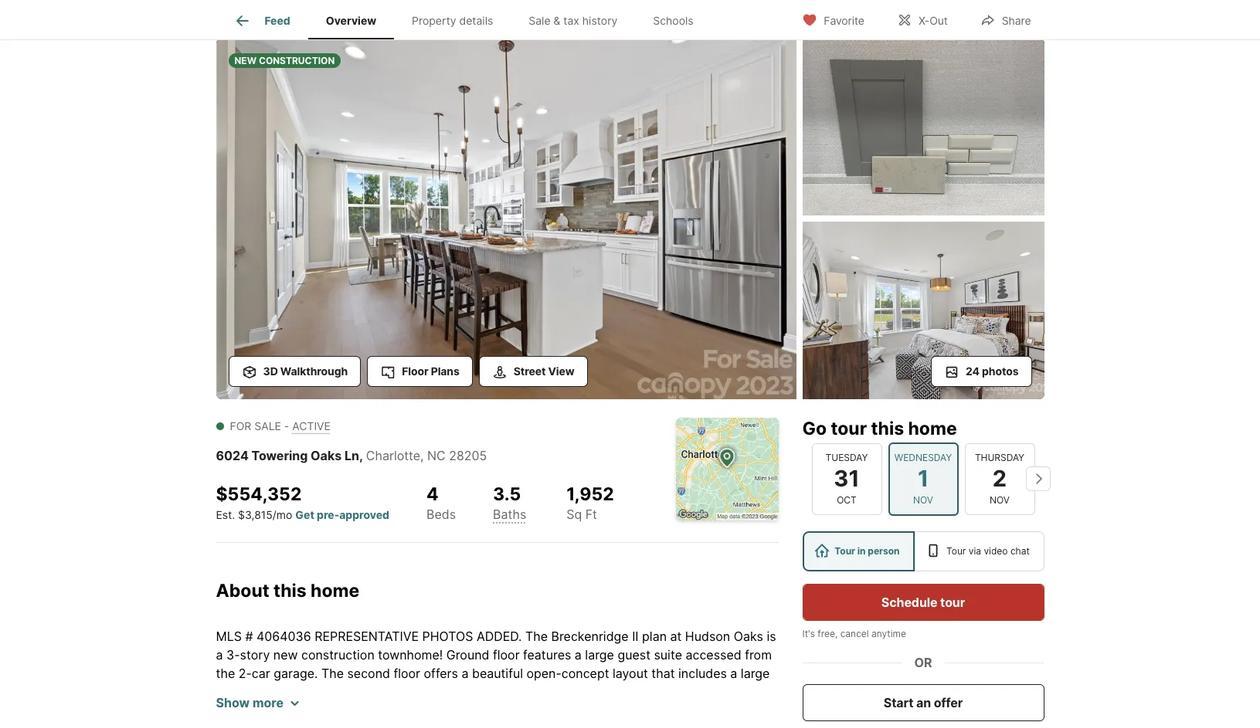 Task type: describe. For each thing, give the bounding box(es) containing it.
new
[[274, 648, 298, 663]]

new construction link
[[216, 38, 797, 402]]

tuesday
[[826, 452, 868, 464]]

tuesday 31 oct
[[826, 452, 868, 506]]

it's free, cancel anytime
[[803, 628, 907, 640]]

tour for go
[[831, 418, 867, 439]]

nov for 1
[[914, 494, 934, 506]]

construction
[[259, 55, 335, 66]]

at
[[671, 629, 682, 645]]

nc
[[428, 448, 446, 463]]

plans
[[431, 364, 460, 378]]

ii
[[632, 629, 639, 645]]

deluxe
[[590, 703, 628, 719]]

2
[[993, 466, 1007, 493]]

oaks inside mls # 4064036 representative photos added. the breckenridge ii plan at hudson oaks is a 3-story new construction townhome! ground floor features a large guest suite accessed from the 2-car garage. the second floor offers a beautiful open-concept layout that includes a large gathering room with deck, a gourmet kitchen with a spacious center-island and bright dining room with adjacent powder room. all 3 bedrooms, including the deluxe owner's suite, are found on the third floor along with the conveniently located laundry room and secondary
[[734, 629, 764, 645]]

bright
[[682, 685, 717, 700]]

with down powder
[[353, 722, 378, 723]]

sq
[[567, 507, 582, 523]]

6024 towering oaks ln , charlotte , nc 28205
[[216, 448, 487, 463]]

it's
[[803, 628, 816, 640]]

24 photos
[[966, 364, 1019, 378]]

tour for tour in person
[[835, 545, 856, 557]]

4064036
[[257, 629, 311, 645]]

3.5
[[493, 484, 521, 505]]

representative
[[315, 629, 419, 645]]

with down beautiful
[[482, 685, 507, 700]]

0 horizontal spatial oaks
[[311, 448, 342, 463]]

gathering
[[216, 685, 272, 700]]

tour via video chat
[[947, 545, 1030, 557]]

story
[[240, 648, 270, 663]]

4 beds
[[427, 484, 456, 523]]

tour in person option
[[803, 531, 915, 572]]

the down 'room.'
[[381, 722, 401, 723]]

or
[[915, 655, 933, 671]]

$554,352
[[216, 484, 302, 505]]

from
[[745, 648, 772, 663]]

1 , from the left
[[359, 448, 363, 463]]

mls # 4064036 representative photos added. the breckenridge ii plan at hudson oaks is a 3-story new construction townhome! ground floor features a large guest suite accessed from the 2-car garage. the second floor offers a beautiful open-concept layout that includes a large gathering room with deck, a gourmet kitchen with a spacious center-island and bright dining room with adjacent powder room. all 3 bedrooms, including the deluxe owner's suite, are found on the third floor along with the conveniently located laundry room and secondary 
[[216, 629, 777, 723]]

1,952 sq ft
[[567, 484, 614, 523]]

added.
[[477, 629, 522, 645]]

tab list containing feed
[[216, 0, 724, 39]]

via
[[969, 545, 982, 557]]

2-
[[239, 666, 252, 682]]

next image
[[1026, 467, 1051, 492]]

open-
[[527, 666, 562, 682]]

est.
[[216, 509, 235, 522]]

garage.
[[274, 666, 318, 682]]

1 horizontal spatial floor
[[394, 666, 421, 682]]

3d
[[263, 364, 278, 378]]

property details
[[412, 14, 493, 27]]

schedule tour
[[882, 595, 966, 610]]

get
[[296, 509, 314, 522]]

2 vertical spatial floor
[[287, 722, 314, 723]]

hudson
[[686, 629, 731, 645]]

0 vertical spatial floor
[[493, 648, 520, 663]]

schools tab
[[636, 2, 712, 39]]

property details tab
[[394, 2, 511, 39]]

street view button
[[479, 356, 588, 387]]

the down center-
[[567, 703, 586, 719]]

1 vertical spatial and
[[609, 722, 631, 723]]

for sale - active
[[230, 419, 331, 433]]

out
[[930, 14, 948, 27]]

new construction
[[235, 55, 335, 66]]

powder
[[332, 703, 376, 719]]

sale
[[529, 14, 551, 27]]

offers
[[424, 666, 458, 682]]

concept
[[562, 666, 610, 682]]

with up adjacent
[[309, 685, 334, 700]]

favorite button
[[790, 3, 878, 35]]

accessed
[[686, 648, 742, 663]]

island
[[619, 685, 653, 700]]

3-
[[227, 648, 240, 663]]

with up third
[[249, 703, 274, 719]]

a left 3-
[[216, 648, 223, 663]]

breckenridge
[[552, 629, 629, 645]]

show more
[[216, 696, 284, 711]]

for
[[230, 419, 251, 433]]

2 , from the left
[[421, 448, 424, 463]]

including
[[511, 703, 564, 719]]

new
[[235, 55, 257, 66]]

#
[[245, 629, 253, 645]]

overview tab
[[308, 2, 394, 39]]

sale
[[255, 419, 281, 433]]

ln
[[345, 448, 359, 463]]

3d walkthrough
[[263, 364, 348, 378]]

video
[[984, 545, 1008, 557]]

beds
[[427, 507, 456, 523]]

oct
[[837, 494, 857, 506]]

a down beautiful
[[510, 685, 517, 700]]

layout
[[613, 666, 648, 682]]

free,
[[818, 628, 838, 640]]

gourmet
[[383, 685, 432, 700]]

pre-
[[317, 509, 340, 522]]

tour for tour via video chat
[[947, 545, 967, 557]]

center-
[[576, 685, 619, 700]]

a up dining
[[731, 666, 738, 682]]

a down second
[[373, 685, 380, 700]]



Task type: vqa. For each thing, say whether or not it's contained in the screenshot.
2nd favorite button IMAGE from right
no



Task type: locate. For each thing, give the bounding box(es) containing it.
nov inside thursday 2 nov
[[990, 494, 1010, 506]]

walkthrough
[[281, 364, 348, 378]]

found
[[738, 703, 772, 719]]

1 vertical spatial tour
[[941, 595, 966, 610]]

go
[[803, 418, 827, 439]]

schools
[[653, 14, 694, 27]]

laundry
[[529, 722, 572, 723]]

about this home
[[216, 581, 360, 602]]

photos
[[422, 629, 473, 645]]

0 vertical spatial this
[[872, 418, 905, 439]]

6024 towering oaks ln, charlotte, nc 28205 image
[[216, 38, 797, 399], [803, 38, 1045, 215], [803, 222, 1045, 399]]

1 vertical spatial floor
[[394, 666, 421, 682]]

plan
[[642, 629, 667, 645]]

oaks left ln
[[311, 448, 342, 463]]

the down show more
[[234, 722, 253, 723]]

guest
[[618, 648, 651, 663]]

1 horizontal spatial ,
[[421, 448, 424, 463]]

mls
[[216, 629, 242, 645]]

overview
[[326, 14, 377, 27]]

large
[[585, 648, 615, 663], [741, 666, 770, 682]]

this up 4064036
[[274, 581, 307, 602]]

1 horizontal spatial and
[[657, 685, 679, 700]]

a down ground
[[462, 666, 469, 682]]

chat
[[1011, 545, 1030, 557]]

list box
[[803, 531, 1045, 572]]

1
[[918, 466, 929, 493]]

tour left via
[[947, 545, 967, 557]]

1 nov from the left
[[914, 494, 934, 506]]

home up the representative
[[311, 581, 360, 602]]

3d walkthrough button
[[228, 356, 361, 387]]

large down breckenridge
[[585, 648, 615, 663]]

details
[[460, 14, 493, 27]]

floor plans
[[402, 364, 460, 378]]

1 horizontal spatial oaks
[[734, 629, 764, 645]]

2 horizontal spatial floor
[[493, 648, 520, 663]]

home up wednesday
[[909, 418, 958, 439]]

dining
[[720, 685, 756, 700]]

floor plans button
[[367, 356, 473, 387]]

is
[[767, 629, 777, 645]]

property
[[412, 14, 457, 27]]

0 horizontal spatial home
[[311, 581, 360, 602]]

tab list
[[216, 0, 724, 39]]

show
[[216, 696, 250, 711]]

0 horizontal spatial tour
[[831, 418, 867, 439]]

wednesday
[[895, 452, 953, 464]]

this up wednesday
[[872, 418, 905, 439]]

nov inside wednesday 1 nov
[[914, 494, 934, 506]]

the
[[526, 629, 548, 645], [322, 666, 344, 682]]

0 vertical spatial and
[[657, 685, 679, 700]]

offer
[[934, 695, 963, 711]]

map entry image
[[676, 418, 779, 521]]

sale & tax history
[[529, 14, 618, 27]]

0 horizontal spatial nov
[[914, 494, 934, 506]]

tour
[[835, 545, 856, 557], [947, 545, 967, 557]]

1,952
[[567, 484, 614, 505]]

0 vertical spatial room
[[276, 685, 305, 700]]

1 tour from the left
[[835, 545, 856, 557]]

1 vertical spatial oaks
[[734, 629, 764, 645]]

tour for schedule
[[941, 595, 966, 610]]

24 photos button
[[932, 356, 1032, 387]]

are
[[716, 703, 734, 719]]

floor down added.
[[493, 648, 520, 663]]

oaks up from
[[734, 629, 764, 645]]

sale & tax history tab
[[511, 2, 636, 39]]

feed
[[265, 14, 290, 27]]

0 horizontal spatial this
[[274, 581, 307, 602]]

1 horizontal spatial tour
[[947, 545, 967, 557]]

street
[[514, 364, 546, 378]]

view
[[548, 364, 575, 378]]

share
[[1002, 14, 1032, 27]]

1 horizontal spatial home
[[909, 418, 958, 439]]

2 tour from the left
[[947, 545, 967, 557]]

0 horizontal spatial floor
[[287, 722, 314, 723]]

1 horizontal spatial large
[[741, 666, 770, 682]]

bedrooms,
[[445, 703, 507, 719]]

, left charlotte
[[359, 448, 363, 463]]

0 horizontal spatial ,
[[359, 448, 363, 463]]

show more button
[[216, 694, 299, 713]]

1 horizontal spatial nov
[[990, 494, 1010, 506]]

1 vertical spatial the
[[322, 666, 344, 682]]

tour via video chat option
[[915, 531, 1045, 572]]

4
[[427, 484, 439, 505]]

room down deluxe
[[576, 722, 606, 723]]

a up concept
[[575, 648, 582, 663]]

and down that
[[657, 685, 679, 700]]

about
[[216, 581, 270, 602]]

cancel
[[841, 628, 869, 640]]

2 nov from the left
[[990, 494, 1010, 506]]

adjacent
[[278, 703, 328, 719]]

1 vertical spatial home
[[311, 581, 360, 602]]

2 vertical spatial room
[[576, 722, 606, 723]]

3
[[434, 703, 442, 719]]

0 horizontal spatial the
[[322, 666, 344, 682]]

, left nc
[[421, 448, 424, 463]]

room up on
[[216, 703, 246, 719]]

nov down the 1
[[914, 494, 934, 506]]

second
[[347, 666, 390, 682]]

room down garage.
[[276, 685, 305, 700]]

spacious
[[521, 685, 573, 700]]

0 vertical spatial large
[[585, 648, 615, 663]]

the up the features
[[526, 629, 548, 645]]

third
[[257, 722, 284, 723]]

0 horizontal spatial room
[[216, 703, 246, 719]]

beautiful
[[472, 666, 523, 682]]

the left 2-
[[216, 666, 235, 682]]

nov for 2
[[990, 494, 1010, 506]]

0 vertical spatial tour
[[831, 418, 867, 439]]

tour
[[831, 418, 867, 439], [941, 595, 966, 610]]

0 horizontal spatial large
[[585, 648, 615, 663]]

start
[[884, 695, 914, 711]]

and down deluxe
[[609, 722, 631, 723]]

1 horizontal spatial the
[[526, 629, 548, 645]]

on
[[216, 722, 231, 723]]

oaks
[[311, 448, 342, 463], [734, 629, 764, 645]]

construction
[[302, 648, 375, 663]]

baths link
[[493, 507, 527, 523]]

get pre-approved link
[[296, 509, 390, 522]]

and
[[657, 685, 679, 700], [609, 722, 631, 723]]

tour in person
[[835, 545, 900, 557]]

floor down adjacent
[[287, 722, 314, 723]]

go tour this home
[[803, 418, 958, 439]]

0 vertical spatial home
[[909, 418, 958, 439]]

1 vertical spatial room
[[216, 703, 246, 719]]

start an offer
[[884, 695, 963, 711]]

deck,
[[337, 685, 369, 700]]

0 horizontal spatial and
[[609, 722, 631, 723]]

$3,815
[[238, 509, 273, 522]]

1 horizontal spatial room
[[276, 685, 305, 700]]

street view
[[514, 364, 575, 378]]

0 horizontal spatial tour
[[835, 545, 856, 557]]

a
[[216, 648, 223, 663], [575, 648, 582, 663], [462, 666, 469, 682], [731, 666, 738, 682], [373, 685, 380, 700], [510, 685, 517, 700]]

thursday 2 nov
[[975, 452, 1025, 506]]

tour right schedule
[[941, 595, 966, 610]]

towering
[[252, 448, 308, 463]]

the down construction
[[322, 666, 344, 682]]

x-out button
[[884, 3, 962, 35]]

charlotte
[[366, 448, 421, 463]]

photos
[[983, 364, 1019, 378]]

tour inside button
[[941, 595, 966, 610]]

tax
[[564, 14, 580, 27]]

2 horizontal spatial room
[[576, 722, 606, 723]]

conveniently
[[404, 722, 478, 723]]

home
[[909, 418, 958, 439], [311, 581, 360, 602]]

1 vertical spatial large
[[741, 666, 770, 682]]

tour up tuesday
[[831, 418, 867, 439]]

that
[[652, 666, 675, 682]]

None button
[[889, 443, 959, 516], [812, 444, 882, 515], [965, 444, 1035, 515], [889, 443, 959, 516], [812, 444, 882, 515], [965, 444, 1035, 515]]

baths
[[493, 507, 527, 523]]

0 vertical spatial oaks
[[311, 448, 342, 463]]

6024
[[216, 448, 249, 463]]

active
[[292, 419, 331, 433]]

nov down "2"
[[990, 494, 1010, 506]]

more
[[253, 696, 284, 711]]

features
[[523, 648, 572, 663]]

car
[[252, 666, 270, 682]]

0 vertical spatial the
[[526, 629, 548, 645]]

suite,
[[681, 703, 712, 719]]

1 vertical spatial this
[[274, 581, 307, 602]]

along
[[317, 722, 350, 723]]

1 horizontal spatial this
[[872, 418, 905, 439]]

1 horizontal spatial tour
[[941, 595, 966, 610]]

x-
[[919, 14, 930, 27]]

list box containing tour in person
[[803, 531, 1045, 572]]

floor
[[402, 364, 429, 378]]

tour left in
[[835, 545, 856, 557]]

floor up gourmet
[[394, 666, 421, 682]]

large down from
[[741, 666, 770, 682]]



